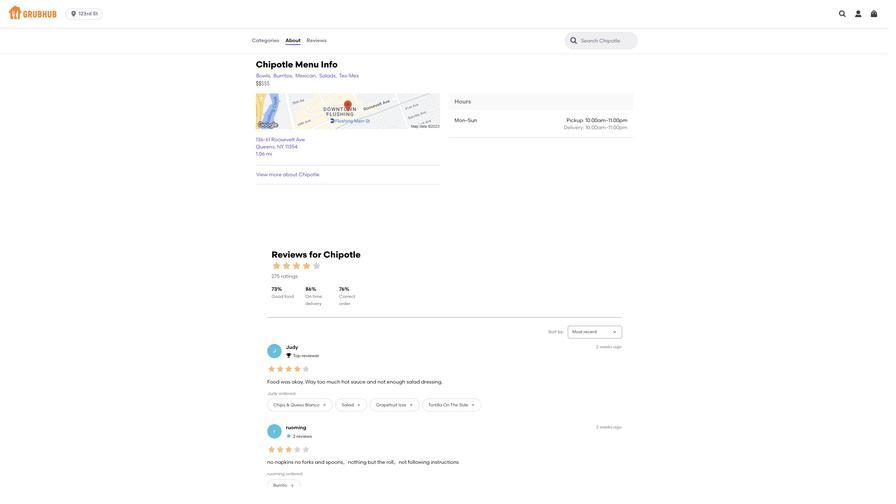 Task type: locate. For each thing, give the bounding box(es) containing it.
10:00am–11:00pm
[[585, 118, 627, 124], [585, 125, 627, 131]]

0 vertical spatial reviews
[[307, 37, 327, 44]]

tex-
[[339, 73, 349, 79]]

1 vertical spatial ordered:
[[286, 472, 303, 477]]

ruoming down napkins
[[267, 472, 285, 477]]

the
[[450, 403, 458, 408]]

izze
[[398, 403, 406, 408]]

time
[[313, 294, 322, 299]]

no napkins no forks and spoons，nothing but the roll，not following instructions
[[267, 460, 459, 466]]

1 horizontal spatial on
[[443, 403, 449, 408]]

1 horizontal spatial no
[[295, 460, 301, 466]]

chipotle
[[256, 59, 293, 70], [299, 172, 319, 178], [323, 250, 361, 260]]

reviews inside button
[[307, 37, 327, 44]]

2 weeks from the top
[[600, 425, 612, 430]]

1 2 weeks ago from the top
[[596, 345, 622, 350]]

1 horizontal spatial and
[[367, 379, 376, 385]]

ruoming
[[286, 425, 306, 431], [267, 472, 285, 477]]

2 for no napkins no forks and spoons，nothing but the roll，not following instructions
[[596, 425, 599, 430]]

order
[[339, 302, 350, 307]]

view
[[256, 172, 268, 178]]

menu
[[295, 59, 319, 70]]

no left napkins
[[267, 460, 273, 466]]

1 vertical spatial ruoming
[[267, 472, 285, 477]]

plus icon image right izze
[[409, 403, 413, 408]]

&
[[286, 403, 290, 408]]

good
[[272, 294, 283, 299]]

136-61 roosevelt ave queens , ny 11354 1.06 mi
[[256, 137, 305, 157]]

10:00am–11:00pm right pickup:
[[585, 118, 627, 124]]

1 vertical spatial 2
[[596, 425, 599, 430]]

categories
[[252, 37, 279, 44]]

and right forks
[[315, 460, 324, 466]]

svg image
[[870, 10, 878, 18]]

following
[[408, 460, 430, 466]]

way
[[305, 379, 316, 385]]

ago for food was okay. way too much hot sauce and not enough salad dressing.
[[613, 345, 622, 350]]

1 horizontal spatial svg image
[[838, 10, 847, 18]]

123rd st button
[[65, 8, 105, 20]]

judy
[[286, 345, 298, 351], [267, 392, 278, 397]]

,
[[275, 144, 276, 150]]

st
[[93, 11, 98, 17]]

plus icon image inside grapefruit izze button
[[409, 403, 413, 408]]

sauce
[[351, 379, 365, 385]]

0 vertical spatial judy
[[286, 345, 298, 351]]

reviews right about
[[307, 37, 327, 44]]

weeks for food was okay. way too much hot sauce and not enough salad dressing.
[[600, 345, 612, 350]]

76
[[339, 287, 345, 293]]

0 vertical spatial 10:00am–11:00pm
[[585, 118, 627, 124]]

1 vertical spatial 10:00am–11:00pm
[[585, 125, 627, 131]]

mex
[[349, 73, 359, 79]]

2 no from the left
[[295, 460, 301, 466]]

top
[[293, 354, 301, 359]]

1 horizontal spatial chipotle
[[299, 172, 319, 178]]

Sort by: field
[[572, 330, 597, 336]]

0 vertical spatial ago
[[613, 345, 622, 350]]

on down 86
[[305, 294, 312, 299]]

about button
[[285, 28, 301, 54]]

0 vertical spatial weeks
[[600, 345, 612, 350]]

275 ratings
[[272, 274, 298, 280]]

roosevelt
[[271, 137, 295, 143]]

73
[[272, 287, 277, 293]]

chipotle up burritos,
[[256, 59, 293, 70]]

reviews up "ratings"
[[272, 250, 307, 260]]

judy for judy
[[286, 345, 298, 351]]

1 vertical spatial on
[[443, 403, 449, 408]]

judy up trophy icon
[[286, 345, 298, 351]]

chips & queso blanco button
[[267, 399, 333, 412]]

ratings
[[281, 274, 298, 280]]

0 horizontal spatial judy
[[267, 392, 278, 397]]

2 horizontal spatial chipotle
[[323, 250, 361, 260]]

0 horizontal spatial on
[[305, 294, 312, 299]]

more
[[269, 172, 282, 178]]

ordered: for napkins
[[286, 472, 303, 477]]

ago
[[613, 345, 622, 350], [613, 425, 622, 430]]

1 vertical spatial ago
[[613, 425, 622, 430]]

ordered: down napkins
[[286, 472, 303, 477]]

main navigation navigation
[[0, 0, 889, 28]]

plus icon image right salad
[[357, 403, 361, 408]]

on left the
[[443, 403, 449, 408]]

123rd st
[[79, 11, 98, 17]]

0 horizontal spatial and
[[315, 460, 324, 466]]

plus icon image inside salad button
[[357, 403, 361, 408]]

1 vertical spatial reviews
[[272, 250, 307, 260]]

caret down icon image
[[612, 330, 617, 336]]

chipotle right for
[[323, 250, 361, 260]]

on inside "86 on time delivery"
[[305, 294, 312, 299]]

and
[[367, 379, 376, 385], [315, 460, 324, 466]]

j
[[273, 348, 276, 354]]

10:00am–11:00pm right delivery: in the right top of the page
[[585, 125, 627, 131]]

0 vertical spatial 2 weeks ago
[[596, 345, 622, 350]]

no left forks
[[295, 460, 301, 466]]

too
[[317, 379, 325, 385]]

roll，not
[[386, 460, 407, 466]]

tortilla
[[428, 403, 442, 408]]

reviews for reviews for chipotle
[[272, 250, 307, 260]]

2 ago from the top
[[613, 425, 622, 430]]

1 10:00am–11:00pm from the top
[[585, 118, 627, 124]]

0 horizontal spatial chipotle
[[256, 59, 293, 70]]

ordered: up &
[[279, 392, 296, 397]]

svg image
[[838, 10, 847, 18], [854, 10, 863, 18], [70, 10, 77, 18]]

1 vertical spatial 2 weeks ago
[[596, 425, 622, 430]]

on
[[305, 294, 312, 299], [443, 403, 449, 408]]

2 weeks ago
[[596, 345, 622, 350], [596, 425, 622, 430]]

2 10:00am–11:00pm from the top
[[585, 125, 627, 131]]

2 vertical spatial chipotle
[[323, 250, 361, 260]]

2 2 weeks ago from the top
[[596, 425, 622, 430]]

ruoming up 2 reviews
[[286, 425, 306, 431]]

judy down food
[[267, 392, 278, 397]]

much
[[326, 379, 340, 385]]

food was okay. way too much hot sauce and not enough salad dressing.
[[267, 379, 443, 385]]

plus icon image inside chips & queso blanco button
[[322, 403, 327, 408]]

1 vertical spatial weeks
[[600, 425, 612, 430]]

2 weeks ago for no napkins no forks and spoons，nothing but the roll，not following instructions
[[596, 425, 622, 430]]

11354
[[285, 144, 298, 150]]

chips & queso blanco
[[273, 403, 320, 408]]

but
[[368, 460, 376, 466]]

trophy icon image
[[286, 353, 292, 359]]

0 vertical spatial on
[[305, 294, 312, 299]]

plus icon image inside tortilla on the side 'button'
[[471, 403, 475, 408]]

weeks for no napkins no forks and spoons，nothing but the roll，not following instructions
[[600, 425, 612, 430]]

reviews button
[[306, 28, 327, 54]]

pickup:
[[567, 118, 584, 124]]

0 horizontal spatial no
[[267, 460, 273, 466]]

0 horizontal spatial ruoming
[[267, 472, 285, 477]]

mon–sun
[[455, 118, 477, 124]]

chipotle  menu info
[[256, 59, 338, 70]]

reviews
[[307, 37, 327, 44], [272, 250, 307, 260]]

0 vertical spatial ruoming
[[286, 425, 306, 431]]

chipotle right about
[[299, 172, 319, 178]]

1 horizontal spatial judy
[[286, 345, 298, 351]]

and left the "not"
[[367, 379, 376, 385]]

judy for judy ordered:
[[267, 392, 278, 397]]

2 horizontal spatial svg image
[[854, 10, 863, 18]]

$$$$$
[[256, 80, 270, 87]]

delivery
[[305, 302, 321, 307]]

0 horizontal spatial svg image
[[70, 10, 77, 18]]

forks
[[302, 460, 314, 466]]

0 vertical spatial ordered:
[[279, 392, 296, 397]]

svg image inside 123rd st button
[[70, 10, 77, 18]]

reviews
[[296, 434, 312, 439]]

on for 86
[[305, 294, 312, 299]]

plus icon image
[[322, 403, 327, 408], [357, 403, 361, 408], [409, 403, 413, 408], [471, 403, 475, 408], [290, 484, 294, 488]]

plus icon image right side
[[471, 403, 475, 408]]

instructions
[[431, 460, 459, 466]]

0 vertical spatial 2
[[596, 345, 599, 350]]

plus icon image right blanco
[[322, 403, 327, 408]]

61
[[266, 137, 270, 143]]

star icon image
[[272, 261, 282, 271], [282, 261, 292, 271], [292, 261, 302, 271], [302, 261, 312, 271], [312, 261, 322, 271], [267, 365, 276, 374], [276, 365, 284, 374], [284, 365, 293, 374], [293, 365, 302, 374], [302, 365, 310, 374], [286, 434, 292, 439], [267, 446, 276, 454], [276, 446, 284, 454], [284, 446, 293, 454], [293, 446, 302, 454], [302, 446, 310, 454]]

1 ago from the top
[[613, 345, 622, 350]]

on inside 'button'
[[443, 403, 449, 408]]

1 vertical spatial judy
[[267, 392, 278, 397]]

about
[[283, 172, 297, 178]]

1 horizontal spatial ruoming
[[286, 425, 306, 431]]

1 weeks from the top
[[600, 345, 612, 350]]

ruoming ordered:
[[267, 472, 303, 477]]



Task type: vqa. For each thing, say whether or not it's contained in the screenshot.


Task type: describe. For each thing, give the bounding box(es) containing it.
mexican,
[[295, 73, 317, 79]]

ruoming for ruoming
[[286, 425, 306, 431]]

2 reviews
[[293, 434, 312, 439]]

napkins
[[275, 460, 294, 466]]

by:
[[558, 330, 564, 335]]

mexican, button
[[295, 72, 317, 80]]

ave
[[296, 137, 305, 143]]

spoons，nothing
[[326, 460, 367, 466]]

grapefruit izze button
[[370, 399, 419, 412]]

hot
[[342, 379, 350, 385]]

plus icon image for grapefruit izze
[[409, 403, 413, 408]]

chips
[[273, 403, 285, 408]]

1 no from the left
[[267, 460, 273, 466]]

plus icon image for chips & queso blanco
[[322, 403, 327, 408]]

$$
[[256, 80, 261, 87]]

burritos,
[[273, 73, 293, 79]]

for
[[309, 250, 321, 260]]

most
[[572, 330, 582, 335]]

delivery:
[[564, 125, 584, 131]]

sort by:
[[548, 330, 564, 335]]

dressing.
[[421, 379, 443, 385]]

plus icon image down ruoming ordered:
[[290, 484, 294, 488]]

grapefruit
[[376, 403, 397, 408]]

bowls, burritos, mexican, salads, tex-mex
[[256, 73, 359, 79]]

salads,
[[319, 73, 337, 79]]

not
[[377, 379, 386, 385]]

ny
[[277, 144, 284, 150]]

queens
[[256, 144, 275, 150]]

reviews for reviews
[[307, 37, 327, 44]]

blanco
[[305, 403, 320, 408]]

recent
[[583, 330, 597, 335]]

info
[[321, 59, 338, 70]]

side
[[459, 403, 468, 408]]

about
[[285, 37, 301, 44]]

73 good food
[[272, 287, 294, 299]]

queso
[[291, 403, 304, 408]]

food
[[284, 294, 294, 299]]

salad
[[406, 379, 420, 385]]

food
[[267, 379, 280, 385]]

hours
[[455, 98, 471, 105]]

bowls,
[[256, 73, 271, 79]]

correct
[[339, 294, 355, 299]]

ordered: for was
[[279, 392, 296, 397]]

r
[[273, 429, 275, 435]]

reviewer
[[302, 354, 319, 359]]

275
[[272, 274, 280, 280]]

categories button
[[252, 28, 280, 54]]

salads, button
[[319, 72, 337, 80]]

the
[[377, 460, 385, 466]]

2 for food was okay. way too much hot sauce and not enough salad dressing.
[[596, 345, 599, 350]]

salad
[[342, 403, 354, 408]]

burritos, button
[[273, 72, 294, 80]]

ago for no napkins no forks and spoons，nothing but the roll，not following instructions
[[613, 425, 622, 430]]

0 vertical spatial and
[[367, 379, 376, 385]]

most recent
[[572, 330, 597, 335]]

1 vertical spatial chipotle
[[299, 172, 319, 178]]

grapefruit izze
[[376, 403, 406, 408]]

sort
[[548, 330, 557, 335]]

2 vertical spatial 2
[[293, 434, 295, 439]]

tortilla on the side
[[428, 403, 468, 408]]

Search Chipotle  search field
[[580, 38, 635, 44]]

bowls, button
[[256, 72, 272, 80]]

1 vertical spatial and
[[315, 460, 324, 466]]

86
[[305, 287, 311, 293]]

tex-mex button
[[339, 72, 359, 80]]

ruoming for ruoming ordered:
[[267, 472, 285, 477]]

1.06
[[256, 151, 265, 157]]

plus icon image for tortilla on the side
[[471, 403, 475, 408]]

2 weeks ago for food was okay. way too much hot sauce and not enough salad dressing.
[[596, 345, 622, 350]]

on for tortilla
[[443, 403, 449, 408]]

123rd
[[79, 11, 92, 17]]

search icon image
[[570, 36, 578, 45]]

0 vertical spatial chipotle
[[256, 59, 293, 70]]

okay.
[[292, 379, 304, 385]]

top reviewer
[[293, 354, 319, 359]]

was
[[281, 379, 290, 385]]

reviews for chipotle
[[272, 250, 361, 260]]

pickup: 10:00am–11:00pm delivery: 10:00am–11:00pm
[[564, 118, 627, 131]]

plus icon image for salad
[[357, 403, 361, 408]]

view more about chipotle
[[256, 172, 319, 178]]

86 on time delivery
[[305, 287, 322, 307]]

salad button
[[336, 399, 367, 412]]

136-
[[256, 137, 266, 143]]

tortilla on the side button
[[422, 399, 481, 412]]

mi
[[266, 151, 272, 157]]

judy ordered:
[[267, 392, 296, 397]]



